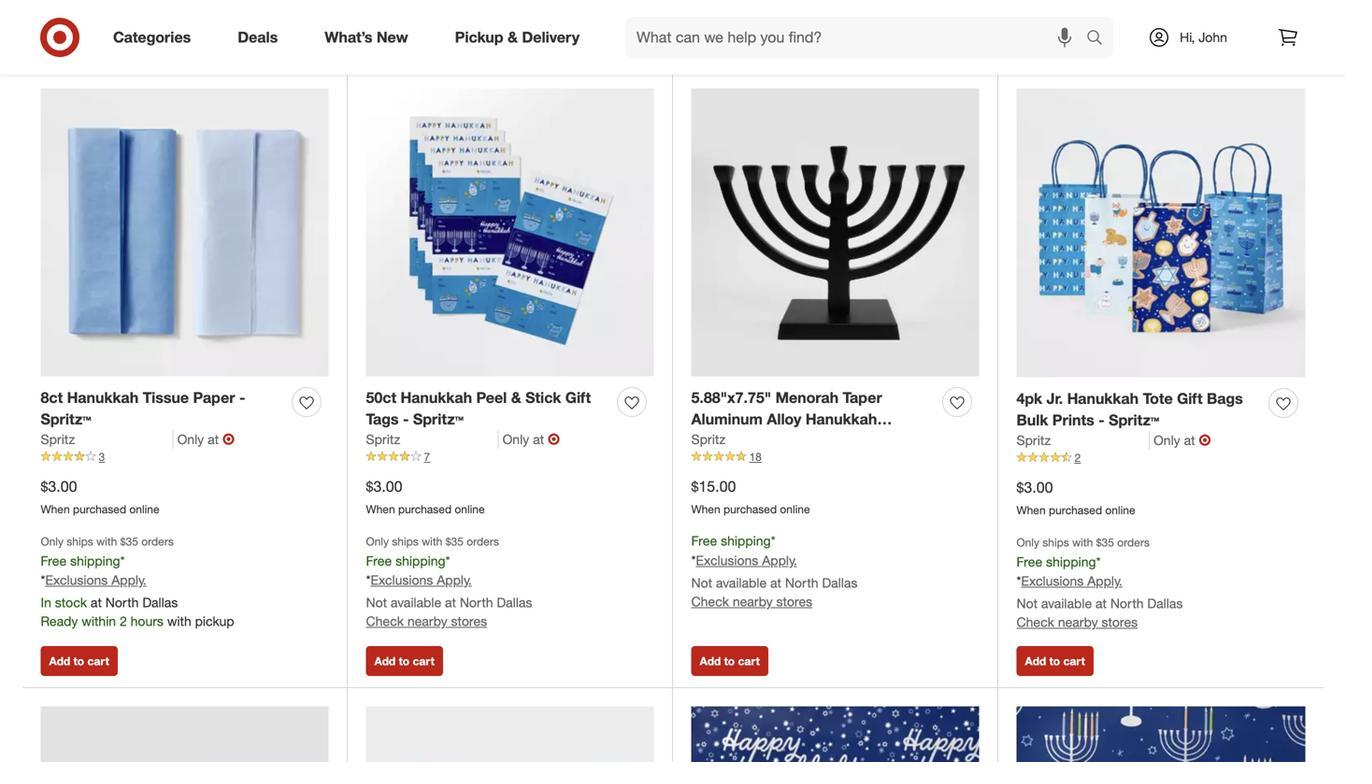 Task type: locate. For each thing, give the bounding box(es) containing it.
2 link
[[1017, 450, 1306, 466]]

2 horizontal spatial available
[[1042, 595, 1092, 612]]

¬ for gift
[[1199, 431, 1212, 449]]

only ships with $35 orders free shipping * * exclusions apply. not available at north dallas check nearby stores
[[366, 535, 532, 629], [1017, 536, 1183, 630]]

available for 4pk  jr. hanukkah tote gift bags bulk prints - spritz™
[[1042, 595, 1092, 612]]

hanukkah inside 50ct hanukkah peel & stick gift tags - spritz™
[[401, 389, 472, 407]]

1 vertical spatial 2
[[120, 613, 127, 629]]

1 horizontal spatial $3.00
[[366, 477, 403, 496]]

shipping
[[721, 533, 771, 549], [70, 552, 120, 569], [396, 552, 446, 569], [1047, 553, 1097, 570]]

spritz
[[41, 431, 75, 447], [366, 431, 400, 447], [692, 431, 726, 447], [1017, 432, 1051, 448]]

*
[[771, 533, 776, 549], [692, 552, 696, 569], [120, 552, 125, 569], [446, 552, 450, 569], [1097, 553, 1101, 570], [41, 572, 45, 588], [366, 572, 371, 588], [1017, 573, 1022, 589]]

stores inside free shipping * * exclusions apply. not available at north dallas check nearby stores
[[777, 593, 813, 610]]

free inside only ships with $35 orders free shipping * * exclusions apply. in stock at  north dallas ready within 2 hours with pickup
[[41, 552, 67, 569]]

spritz link for 4pk
[[1017, 431, 1150, 450]]

& right the pickup
[[508, 28, 518, 46]]

hi, john
[[1180, 29, 1228, 45]]

ships for 8ct hanukkah tissue paper - spritz™
[[67, 535, 93, 549]]

&
[[508, 28, 518, 46], [511, 389, 522, 407]]

free shipping * * exclusions apply. not available at north dallas check nearby stores
[[692, 533, 858, 610]]

stick
[[526, 389, 561, 407]]

2 horizontal spatial not
[[1017, 595, 1038, 612]]

to
[[73, 654, 84, 668], [399, 654, 410, 668], [724, 654, 735, 668], [1050, 654, 1061, 668]]

1 add to cart from the left
[[49, 654, 109, 668]]

2 add from the left
[[375, 654, 396, 668]]

cart for 5.88"x7.75" menorah taper aluminum alloy hanukkah menorah black - spritz™
[[738, 654, 760, 668]]

1 add to cart button from the left
[[41, 646, 118, 676]]

1 horizontal spatial $35
[[446, 535, 464, 549]]

when
[[41, 502, 70, 516], [366, 502, 395, 516], [692, 502, 721, 516], [1017, 503, 1046, 517]]

cart
[[87, 654, 109, 668], [413, 654, 435, 668], [738, 654, 760, 668], [1064, 654, 1086, 668]]

3 add to cart from the left
[[700, 654, 760, 668]]

50ct hanukkah peel & stick gift tags - spritz™ image
[[366, 88, 654, 377], [366, 88, 654, 377]]

1 horizontal spatial 2
[[1075, 451, 1081, 465]]

dallas inside only ships with $35 orders free shipping * * exclusions apply. in stock at  north dallas ready within 2 hours with pickup
[[142, 594, 178, 611]]

4 add from the left
[[1025, 654, 1047, 668]]

0 horizontal spatial ¬
[[223, 430, 235, 448]]

add for 50ct hanukkah peel & stick gift tags - spritz™
[[375, 654, 396, 668]]

shipping inside free shipping * * exclusions apply. not available at north dallas check nearby stores
[[721, 533, 771, 549]]

check for 4pk  jr. hanukkah tote gift bags bulk prints - spritz™
[[1017, 614, 1055, 630]]

1 vertical spatial &
[[511, 389, 522, 407]]

orders for tissue
[[141, 535, 174, 549]]

ships inside only ships with $35 orders free shipping * * exclusions apply. in stock at  north dallas ready within 2 hours with pickup
[[67, 535, 93, 549]]

- right prints
[[1099, 411, 1105, 429]]

free
[[692, 533, 718, 549], [41, 552, 67, 569], [366, 552, 392, 569], [1017, 553, 1043, 570]]

50ct hanukkah peel & stick gift tags - spritz™ link
[[366, 387, 610, 430]]

4pk  jr. hanukkah tote gift bags premium prints - spritz™ image
[[366, 707, 654, 762], [366, 707, 654, 762]]

hanukkah down taper
[[806, 410, 877, 428]]

spritz link down prints
[[1017, 431, 1150, 450]]

2 horizontal spatial ¬
[[1199, 431, 1212, 449]]

jr.
[[1047, 390, 1063, 408]]

bulk
[[1017, 411, 1049, 429]]

purchased for 50ct hanukkah peel & stick gift tags - spritz™
[[398, 502, 452, 516]]

what's
[[325, 28, 373, 46]]

spritz link down aluminum
[[692, 430, 726, 449]]

at inside only ships with $35 orders free shipping * * exclusions apply. in stock at  north dallas ready within 2 hours with pickup
[[91, 594, 102, 611]]

spritz™ down taper
[[813, 431, 864, 450]]

hours
[[131, 613, 164, 629]]

advertisement region
[[22, 0, 1324, 39]]

1 horizontal spatial available
[[716, 575, 767, 591]]

only at ¬
[[177, 430, 235, 448], [503, 430, 560, 448], [1154, 431, 1212, 449]]

2 cart from the left
[[413, 654, 435, 668]]

50ct hanukkah peel & stick gift tags - spritz™
[[366, 389, 591, 428]]

orders for peel
[[467, 535, 499, 549]]

1 horizontal spatial ¬
[[548, 430, 560, 448]]

north for 4pk  jr. hanukkah tote gift bags bulk prints - spritz™
[[1111, 595, 1144, 612]]

only at ¬ up 7 link
[[503, 430, 560, 448]]

18 link
[[692, 449, 980, 465]]

1 horizontal spatial ships
[[392, 535, 419, 549]]

orders
[[141, 535, 174, 549], [467, 535, 499, 549], [1118, 536, 1150, 550]]

only inside only ships with $35 orders free shipping * * exclusions apply. in stock at  north dallas ready within 2 hours with pickup
[[41, 535, 64, 549]]

add
[[49, 654, 70, 668], [375, 654, 396, 668], [700, 654, 721, 668], [1025, 654, 1047, 668]]

shipping inside only ships with $35 orders free shipping * * exclusions apply. in stock at  north dallas ready within 2 hours with pickup
[[70, 552, 120, 569]]

0 horizontal spatial only ships with $35 orders free shipping * * exclusions apply. not available at north dallas check nearby stores
[[366, 535, 532, 629]]

online down 2 link
[[1106, 503, 1136, 517]]

2 add to cart button from the left
[[366, 646, 443, 676]]

$3.00 when purchased online down prints
[[1017, 478, 1136, 517]]

- inside 8ct hanukkah tissue paper - spritz™
[[239, 389, 245, 407]]

1 horizontal spatial nearby
[[733, 593, 773, 610]]

4 add to cart button from the left
[[1017, 646, 1094, 676]]

spritz link for 50ct
[[366, 430, 499, 449]]

2
[[1075, 451, 1081, 465], [120, 613, 127, 629]]

when for 4pk  jr. hanukkah tote gift bags bulk prints - spritz™
[[1017, 503, 1046, 517]]

exclusions apply. link
[[696, 552, 797, 569], [45, 572, 147, 588], [371, 572, 472, 588], [1022, 573, 1123, 589]]

hanukkah
[[67, 389, 139, 407], [401, 389, 472, 407], [1068, 390, 1139, 408], [806, 410, 877, 428]]

only at ¬ for &
[[503, 430, 560, 448]]

only ships with $35 orders free shipping * * exclusions apply. not available at north dallas check nearby stores for spritz™
[[366, 535, 532, 629]]

2 horizontal spatial stores
[[1102, 614, 1138, 630]]

4 to from the left
[[1050, 654, 1061, 668]]

2 left hours
[[120, 613, 127, 629]]

5.88"x7.75" menorah taper aluminum alloy hanukkah menorah black - spritz™ image
[[692, 88, 980, 377], [692, 88, 980, 377]]

3 cart from the left
[[738, 654, 760, 668]]

spritz down bulk
[[1017, 432, 1051, 448]]

pickup
[[455, 28, 504, 46]]

$35 for peel
[[446, 535, 464, 549]]

spritz™ up '7'
[[413, 410, 464, 428]]

0 horizontal spatial 2
[[120, 613, 127, 629]]

0 horizontal spatial check
[[366, 613, 404, 629]]

exclusions for 4pk  jr. hanukkah tote gift bags bulk prints - spritz™
[[1022, 573, 1084, 589]]

at
[[208, 431, 219, 447], [533, 431, 544, 447], [1184, 432, 1196, 448], [771, 575, 782, 591], [91, 594, 102, 611], [445, 594, 456, 611], [1096, 595, 1107, 612]]

dallas for 4pk  jr. hanukkah tote gift bags bulk prints - spritz™
[[1148, 595, 1183, 612]]

exclusions
[[696, 552, 759, 569], [45, 572, 108, 588], [371, 572, 433, 588], [1022, 573, 1084, 589]]

spritz link
[[41, 430, 174, 449], [366, 430, 499, 449], [692, 430, 726, 449], [1017, 431, 1150, 450]]

0 horizontal spatial $3.00 when purchased online
[[41, 477, 159, 516]]

what's new
[[325, 28, 408, 46]]

1 horizontal spatial gift
[[1177, 390, 1203, 408]]

1 horizontal spatial only at ¬
[[503, 430, 560, 448]]

check
[[692, 593, 729, 610], [366, 613, 404, 629], [1017, 614, 1055, 630]]

spritz link up '7'
[[366, 430, 499, 449]]

2 horizontal spatial $3.00 when purchased online
[[1017, 478, 1136, 517]]

purchased for 5.88"x7.75" menorah taper aluminum alloy hanukkah menorah black - spritz™
[[724, 502, 777, 516]]

add to cart button
[[41, 646, 118, 676], [366, 646, 443, 676], [692, 646, 769, 676], [1017, 646, 1094, 676]]

- right black
[[803, 431, 809, 450]]

alloy
[[767, 410, 802, 428]]

apply. inside free shipping * * exclusions apply. not available at north dallas check nearby stores
[[762, 552, 797, 569]]

purchased for 4pk  jr. hanukkah tote gift bags bulk prints - spritz™
[[1049, 503, 1103, 517]]

2 horizontal spatial $35
[[1097, 536, 1115, 550]]

orders down 2 link
[[1118, 536, 1150, 550]]

check nearby stores button
[[692, 592, 813, 611], [366, 612, 487, 631], [1017, 613, 1138, 632]]

when inside $15.00 when purchased online
[[692, 502, 721, 516]]

apply. inside only ships with $35 orders free shipping * * exclusions apply. in stock at  north dallas ready within 2 hours with pickup
[[111, 572, 147, 588]]

1 cart from the left
[[87, 654, 109, 668]]

add to cart
[[49, 654, 109, 668], [375, 654, 435, 668], [700, 654, 760, 668], [1025, 654, 1086, 668]]

tote
[[1143, 390, 1173, 408]]

1 horizontal spatial orders
[[467, 535, 499, 549]]

3 add to cart button from the left
[[692, 646, 769, 676]]

2 horizontal spatial ships
[[1043, 536, 1070, 550]]

menorah up alloy
[[776, 389, 839, 407]]

0 horizontal spatial ships
[[67, 535, 93, 549]]

stores for 50ct hanukkah peel & stick gift tags - spritz™
[[451, 613, 487, 629]]

shipping for 4pk  jr. hanukkah tote gift bags bulk prints - spritz™
[[1047, 553, 1097, 570]]

purchased for 8ct hanukkah tissue paper - spritz™
[[73, 502, 126, 516]]

purchased down '$15.00'
[[724, 502, 777, 516]]

available for 50ct hanukkah peel & stick gift tags - spritz™
[[391, 594, 442, 611]]

¬ down stick
[[548, 430, 560, 448]]

0 horizontal spatial $3.00
[[41, 477, 77, 496]]

north
[[785, 575, 819, 591], [105, 594, 139, 611], [460, 594, 493, 611], [1111, 595, 1144, 612]]

1 add from the left
[[49, 654, 70, 668]]

orders down 7 link
[[467, 535, 499, 549]]

paper
[[193, 389, 235, 407]]

& right 'peel'
[[511, 389, 522, 407]]

stores
[[777, 593, 813, 610], [451, 613, 487, 629], [1102, 614, 1138, 630]]

spritz down "tags"
[[366, 431, 400, 447]]

8ct hanukkah tissue paper - spritz™ link
[[41, 387, 285, 430]]

bags
[[1207, 390, 1244, 408]]

8ct hanukkah tissue paper - spritz™ image
[[41, 88, 329, 377], [41, 88, 329, 377]]

4 cart from the left
[[1064, 654, 1086, 668]]

exclusions apply. link for 50ct hanukkah peel & stick gift tags - spritz™
[[371, 572, 472, 588]]

spritz™
[[41, 410, 91, 428], [413, 410, 464, 428], [1109, 411, 1160, 429], [813, 431, 864, 450]]

¬ down bags
[[1199, 431, 1212, 449]]

0 horizontal spatial $35
[[120, 535, 138, 549]]

purchased down prints
[[1049, 503, 1103, 517]]

online for paper
[[129, 502, 159, 516]]

add for 5.88"x7.75" menorah taper aluminum alloy hanukkah menorah black - spritz™
[[700, 654, 721, 668]]

What can we help you find? suggestions appear below search field
[[626, 17, 1091, 58]]

0 horizontal spatial only at ¬
[[177, 430, 235, 448]]

spritz link up 3
[[41, 430, 174, 449]]

$3.00 when purchased online down '7'
[[366, 477, 485, 516]]

menorah down aluminum
[[692, 431, 755, 450]]

spritz for 50ct hanukkah peel & stick gift tags - spritz™
[[366, 431, 400, 447]]

25 sq ft happy hanukkah star & dot print gift wrap - spritz™ image
[[692, 707, 980, 762], [692, 707, 980, 762]]

check nearby stores button for 4pk  jr. hanukkah tote gift bags bulk prints - spritz™
[[1017, 613, 1138, 632]]

ships
[[67, 535, 93, 549], [392, 535, 419, 549], [1043, 536, 1070, 550]]

to for 5.88"x7.75" menorah taper aluminum alloy hanukkah menorah black - spritz™
[[724, 654, 735, 668]]

online inside $15.00 when purchased online
[[780, 502, 810, 516]]

apply.
[[762, 552, 797, 569], [111, 572, 147, 588], [437, 572, 472, 588], [1088, 573, 1123, 589]]

peel
[[476, 389, 507, 407]]

1 horizontal spatial menorah
[[776, 389, 839, 407]]

spritz™ inside 5.88"x7.75" menorah taper aluminum alloy hanukkah menorah black - spritz™
[[813, 431, 864, 450]]

orders up hours
[[141, 535, 174, 549]]

1 to from the left
[[73, 654, 84, 668]]

5.88"x7.75" menorah taper aluminum alloy hanukkah menorah black - spritz™ link
[[692, 387, 936, 450]]

$3.00 when purchased online
[[41, 477, 159, 516], [366, 477, 485, 516], [1017, 478, 1136, 517]]

$3.00 down 8ct in the bottom left of the page
[[41, 477, 77, 496]]

0 horizontal spatial not
[[366, 594, 387, 611]]

- right paper
[[239, 389, 245, 407]]

spritz™ inside 50ct hanukkah peel & stick gift tags - spritz™
[[413, 410, 464, 428]]

menorah
[[776, 389, 839, 407], [692, 431, 755, 450]]

- right "tags"
[[403, 410, 409, 428]]

pickup & delivery
[[455, 28, 580, 46]]

0 horizontal spatial stores
[[451, 613, 487, 629]]

online down 7 link
[[455, 502, 485, 516]]

purchased inside $15.00 when purchased online
[[724, 502, 777, 516]]

exclusions inside free shipping * * exclusions apply. not available at north dallas check nearby stores
[[696, 552, 759, 569]]

not
[[692, 575, 713, 591], [366, 594, 387, 611], [1017, 595, 1038, 612]]

5.88"x7.75" menorah taper aluminum alloy hanukkah menorah blue - spritz™ image
[[41, 707, 329, 762], [41, 707, 329, 762]]

hanukkah right 50ct on the left bottom
[[401, 389, 472, 407]]

gift inside 50ct hanukkah peel & stick gift tags - spritz™
[[566, 389, 591, 407]]

orders inside only ships with $35 orders free shipping * * exclusions apply. in stock at  north dallas ready within 2 hours with pickup
[[141, 535, 174, 549]]

cart for 50ct hanukkah peel & stick gift tags - spritz™
[[413, 654, 435, 668]]

apply. for 4pk  jr. hanukkah tote gift bags bulk prints - spritz™
[[1088, 573, 1123, 589]]

2 to from the left
[[399, 654, 410, 668]]

add for 4pk  jr. hanukkah tote gift bags bulk prints - spritz™
[[1025, 654, 1047, 668]]

search button
[[1078, 17, 1123, 62]]

$35 inside only ships with $35 orders free shipping * * exclusions apply. in stock at  north dallas ready within 2 hours with pickup
[[120, 535, 138, 549]]

1 vertical spatial menorah
[[692, 431, 755, 450]]

to for 8ct hanukkah tissue paper - spritz™
[[73, 654, 84, 668]]

0 vertical spatial 2
[[1075, 451, 1081, 465]]

$3.00 when purchased online down 3
[[41, 477, 159, 516]]

gift right stick
[[566, 389, 591, 407]]

0 horizontal spatial check nearby stores button
[[366, 612, 487, 631]]

1 horizontal spatial stores
[[777, 593, 813, 610]]

hanukkah inside 8ct hanukkah tissue paper - spritz™
[[67, 389, 139, 407]]

2 down prints
[[1075, 451, 1081, 465]]

online down 3 link
[[129, 502, 159, 516]]

spritz™ down 8ct in the bottom left of the page
[[41, 410, 91, 428]]

nearby inside free shipping * * exclusions apply. not available at north dallas check nearby stores
[[733, 593, 773, 610]]

nearby
[[733, 593, 773, 610], [408, 613, 448, 629], [1058, 614, 1098, 630]]

3 to from the left
[[724, 654, 735, 668]]

0 horizontal spatial gift
[[566, 389, 591, 407]]

2 horizontal spatial check
[[1017, 614, 1055, 630]]

0 horizontal spatial orders
[[141, 535, 174, 549]]

check inside free shipping * * exclusions apply. not available at north dallas check nearby stores
[[692, 593, 729, 610]]

delivery
[[522, 28, 580, 46]]

gift right tote
[[1177, 390, 1203, 408]]

spritz down 8ct in the bottom left of the page
[[41, 431, 75, 447]]

dallas for 8ct hanukkah tissue paper - spritz™
[[142, 594, 178, 611]]

2 horizontal spatial nearby
[[1058, 614, 1098, 630]]

2 horizontal spatial only at ¬
[[1154, 431, 1212, 449]]

1 horizontal spatial check
[[692, 593, 729, 610]]

with
[[96, 535, 117, 549], [422, 535, 443, 549], [1073, 536, 1093, 550], [167, 613, 191, 629]]

0 vertical spatial menorah
[[776, 389, 839, 407]]

1 horizontal spatial only ships with $35 orders free shipping * * exclusions apply. not available at north dallas check nearby stores
[[1017, 536, 1183, 630]]

4 add to cart from the left
[[1025, 654, 1086, 668]]

$15.00 when purchased online
[[692, 477, 810, 516]]

2 add to cart from the left
[[375, 654, 435, 668]]

hi,
[[1180, 29, 1195, 45]]

available
[[716, 575, 767, 591], [391, 594, 442, 611], [1042, 595, 1092, 612]]

online up free shipping * * exclusions apply. not available at north dallas check nearby stores
[[780, 502, 810, 516]]

2 horizontal spatial $3.00
[[1017, 478, 1053, 497]]

north inside only ships with $35 orders free shipping * * exclusions apply. in stock at  north dallas ready within 2 hours with pickup
[[105, 594, 139, 611]]

0 horizontal spatial nearby
[[408, 613, 448, 629]]

0 horizontal spatial available
[[391, 594, 442, 611]]

8ct hanukkah tissue paper - spritz™
[[41, 389, 245, 428]]

hanukkah right 8ct in the bottom left of the page
[[67, 389, 139, 407]]

1 horizontal spatial $3.00 when purchased online
[[366, 477, 485, 516]]

purchased down '7'
[[398, 502, 452, 516]]

$3.00 when purchased online for 8ct hanukkah tissue paper - spritz™
[[41, 477, 159, 516]]

2 horizontal spatial orders
[[1118, 536, 1150, 550]]

$3.00 down "tags"
[[366, 477, 403, 496]]

add to cart for 8ct hanukkah tissue paper - spritz™
[[49, 654, 109, 668]]

online for tote
[[1106, 503, 1136, 517]]

purchased down 3
[[73, 502, 126, 516]]

pickup
[[195, 613, 234, 629]]

$3.00
[[41, 477, 77, 496], [366, 477, 403, 496], [1017, 478, 1053, 497]]

dallas
[[822, 575, 858, 591], [142, 594, 178, 611], [497, 594, 532, 611], [1148, 595, 1183, 612]]

available inside free shipping * * exclusions apply. not available at north dallas check nearby stores
[[716, 575, 767, 591]]

gift inside 4pk  jr. hanukkah tote gift bags bulk prints - spritz™
[[1177, 390, 1203, 408]]

$15.00
[[692, 477, 736, 496]]

$3.00 down bulk
[[1017, 478, 1053, 497]]

- inside 50ct hanukkah peel & stick gift tags - spritz™
[[403, 410, 409, 428]]

hanukkah up prints
[[1068, 390, 1139, 408]]

25 sq ft hanukkah menorah candle gift wrap - spritz™ image
[[1017, 707, 1306, 762], [1017, 707, 1306, 762]]

free for 50ct hanukkah peel & stick gift tags - spritz™
[[366, 552, 392, 569]]

spritz™ down tote
[[1109, 411, 1160, 429]]

exclusions for 8ct hanukkah tissue paper - spritz™
[[45, 572, 108, 588]]

only
[[177, 431, 204, 447], [503, 431, 529, 447], [1154, 432, 1181, 448], [41, 535, 64, 549], [366, 535, 389, 549], [1017, 536, 1040, 550]]

¬ down paper
[[223, 430, 235, 448]]

only at ¬ up 3 link
[[177, 430, 235, 448]]

¬
[[223, 430, 235, 448], [548, 430, 560, 448], [1199, 431, 1212, 449]]

only at ¬ up 2 link
[[1154, 431, 1212, 449]]

3 add from the left
[[700, 654, 721, 668]]

exclusions inside only ships with $35 orders free shipping * * exclusions apply. in stock at  north dallas ready within 2 hours with pickup
[[45, 572, 108, 588]]

online for &
[[455, 502, 485, 516]]

hanukkah inside 5.88"x7.75" menorah taper aluminum alloy hanukkah menorah black - spritz™
[[806, 410, 877, 428]]

4pk  jr. hanukkah tote gift bags bulk prints - spritz™ image
[[1017, 88, 1306, 377], [1017, 88, 1306, 377]]

2 horizontal spatial check nearby stores button
[[1017, 613, 1138, 632]]

online
[[129, 502, 159, 516], [455, 502, 485, 516], [780, 502, 810, 516], [1106, 503, 1136, 517]]

3
[[99, 450, 105, 464]]

1 horizontal spatial not
[[692, 575, 713, 591]]

$35
[[120, 535, 138, 549], [446, 535, 464, 549], [1097, 536, 1115, 550]]

7
[[424, 450, 430, 464]]

purchased
[[73, 502, 126, 516], [398, 502, 452, 516], [724, 502, 777, 516], [1049, 503, 1103, 517]]

only ships with $35 orders free shipping * * exclusions apply. in stock at  north dallas ready within 2 hours with pickup
[[41, 535, 234, 629]]

deals
[[238, 28, 278, 46]]

gift
[[566, 389, 591, 407], [1177, 390, 1203, 408]]

to for 50ct hanukkah peel & stick gift tags - spritz™
[[399, 654, 410, 668]]



Task type: describe. For each thing, give the bounding box(es) containing it.
tags
[[366, 410, 399, 428]]

ready
[[41, 613, 78, 629]]

add to cart button for 4pk  jr. hanukkah tote gift bags bulk prints - spritz™
[[1017, 646, 1094, 676]]

2 inside only ships with $35 orders free shipping * * exclusions apply. in stock at  north dallas ready within 2 hours with pickup
[[120, 613, 127, 629]]

north for 50ct hanukkah peel & stick gift tags - spritz™
[[460, 594, 493, 611]]

exclusions apply. link for 4pk  jr. hanukkah tote gift bags bulk prints - spritz™
[[1022, 573, 1123, 589]]

$35 for tissue
[[120, 535, 138, 549]]

$3.00 for 4pk  jr. hanukkah tote gift bags bulk prints - spritz™
[[1017, 478, 1053, 497]]

add to cart for 4pk  jr. hanukkah tote gift bags bulk prints - spritz™
[[1025, 654, 1086, 668]]

18
[[750, 450, 762, 464]]

stock
[[55, 594, 87, 611]]

1 horizontal spatial check nearby stores button
[[692, 592, 813, 611]]

free for 4pk  jr. hanukkah tote gift bags bulk prints - spritz™
[[1017, 553, 1043, 570]]

only at ¬ for tote
[[1154, 431, 1212, 449]]

4pk
[[1017, 390, 1043, 408]]

8ct
[[41, 389, 63, 407]]

cart for 8ct hanukkah tissue paper - spritz™
[[87, 654, 109, 668]]

cart for 4pk  jr. hanukkah tote gift bags bulk prints - spritz™
[[1064, 654, 1086, 668]]

sponsored
[[1269, 40, 1324, 54]]

tissue
[[143, 389, 189, 407]]

in
[[41, 594, 51, 611]]

free inside free shipping * * exclusions apply. not available at north dallas check nearby stores
[[692, 533, 718, 549]]

when for 50ct hanukkah peel & stick gift tags - spritz™
[[366, 502, 395, 516]]

to for 4pk  jr. hanukkah tote gift bags bulk prints - spritz™
[[1050, 654, 1061, 668]]

check for 50ct hanukkah peel & stick gift tags - spritz™
[[366, 613, 404, 629]]

shipping for 50ct hanukkah peel & stick gift tags - spritz™
[[396, 552, 446, 569]]

what's new link
[[309, 17, 432, 58]]

¬ for -
[[223, 430, 235, 448]]

spritz down aluminum
[[692, 431, 726, 447]]

add to cart button for 50ct hanukkah peel & stick gift tags - spritz™
[[366, 646, 443, 676]]

with for 4pk  jr. hanukkah tote gift bags bulk prints - spritz™
[[1073, 536, 1093, 550]]

- inside 5.88"x7.75" menorah taper aluminum alloy hanukkah menorah black - spritz™
[[803, 431, 809, 450]]

with for 50ct hanukkah peel & stick gift tags - spritz™
[[422, 535, 443, 549]]

add to cart for 5.88"x7.75" menorah taper aluminum alloy hanukkah menorah black - spritz™
[[700, 654, 760, 668]]

add to cart for 50ct hanukkah peel & stick gift tags - spritz™
[[375, 654, 435, 668]]

& inside 50ct hanukkah peel & stick gift tags - spritz™
[[511, 389, 522, 407]]

ships for 4pk  jr. hanukkah tote gift bags bulk prints - spritz™
[[1043, 536, 1070, 550]]

4pk  jr. hanukkah tote gift bags bulk prints - spritz™
[[1017, 390, 1244, 429]]

deals link
[[222, 17, 301, 58]]

$3.00 for 50ct hanukkah peel & stick gift tags - spritz™
[[366, 477, 403, 496]]

5.88"x7.75" menorah taper aluminum alloy hanukkah menorah black - spritz™
[[692, 389, 882, 450]]

categories link
[[97, 17, 214, 58]]

add to cart button for 8ct hanukkah tissue paper - spritz™
[[41, 646, 118, 676]]

new
[[377, 28, 408, 46]]

stores for 4pk  jr. hanukkah tote gift bags bulk prints - spritz™
[[1102, 614, 1138, 630]]

apply. for 8ct hanukkah tissue paper - spritz™
[[111, 572, 147, 588]]

add for 8ct hanukkah tissue paper - spritz™
[[49, 654, 70, 668]]

spritz™ inside 4pk  jr. hanukkah tote gift bags bulk prints - spritz™
[[1109, 411, 1160, 429]]

with for 8ct hanukkah tissue paper - spritz™
[[96, 535, 117, 549]]

taper
[[843, 389, 882, 407]]

pickup & delivery link
[[439, 17, 603, 58]]

spritz for 4pk  jr. hanukkah tote gift bags bulk prints - spritz™
[[1017, 432, 1051, 448]]

spritz link for 8ct
[[41, 430, 174, 449]]

shipping for 8ct hanukkah tissue paper - spritz™
[[70, 552, 120, 569]]

- inside 4pk  jr. hanukkah tote gift bags bulk prints - spritz™
[[1099, 411, 1105, 429]]

add to cart button for 5.88"x7.75" menorah taper aluminum alloy hanukkah menorah black - spritz™
[[692, 646, 769, 676]]

north for 8ct hanukkah tissue paper - spritz™
[[105, 594, 139, 611]]

2 inside 2 link
[[1075, 451, 1081, 465]]

john
[[1199, 29, 1228, 45]]

search
[[1078, 30, 1123, 48]]

when for 8ct hanukkah tissue paper - spritz™
[[41, 502, 70, 516]]

north inside free shipping * * exclusions apply. not available at north dallas check nearby stores
[[785, 575, 819, 591]]

orders for hanukkah
[[1118, 536, 1150, 550]]

when for 5.88"x7.75" menorah taper aluminum alloy hanukkah menorah black - spritz™
[[692, 502, 721, 516]]

3 link
[[41, 449, 329, 465]]

spritz for 8ct hanukkah tissue paper - spritz™
[[41, 431, 75, 447]]

prints
[[1053, 411, 1095, 429]]

4pk  jr. hanukkah tote gift bags bulk prints - spritz™ link
[[1017, 388, 1262, 431]]

7 link
[[366, 449, 654, 465]]

$3.00 when purchased online for 50ct hanukkah peel & stick gift tags - spritz™
[[366, 477, 485, 516]]

at inside free shipping * * exclusions apply. not available at north dallas check nearby stores
[[771, 575, 782, 591]]

spritz™ inside 8ct hanukkah tissue paper - spritz™
[[41, 410, 91, 428]]

nearby for 4pk  jr. hanukkah tote gift bags bulk prints - spritz™
[[1058, 614, 1098, 630]]

free for 8ct hanukkah tissue paper - spritz™
[[41, 552, 67, 569]]

dallas for 50ct hanukkah peel & stick gift tags - spritz™
[[497, 594, 532, 611]]

only ships with $35 orders free shipping * * exclusions apply. not available at north dallas check nearby stores for -
[[1017, 536, 1183, 630]]

exclusions apply. link for 8ct hanukkah tissue paper - spritz™
[[45, 572, 147, 588]]

$3.00 when purchased online for 4pk  jr. hanukkah tote gift bags bulk prints - spritz™
[[1017, 478, 1136, 517]]

$3.00 for 8ct hanukkah tissue paper - spritz™
[[41, 477, 77, 496]]

hanukkah inside 4pk  jr. hanukkah tote gift bags bulk prints - spritz™
[[1068, 390, 1139, 408]]

dallas inside free shipping * * exclusions apply. not available at north dallas check nearby stores
[[822, 575, 858, 591]]

not for 4pk  jr. hanukkah tote gift bags bulk prints - spritz™
[[1017, 595, 1038, 612]]

not inside free shipping * * exclusions apply. not available at north dallas check nearby stores
[[692, 575, 713, 591]]

nearby for 50ct hanukkah peel & stick gift tags - spritz™
[[408, 613, 448, 629]]

aluminum
[[692, 410, 763, 428]]

5.88"x7.75"
[[692, 389, 772, 407]]

¬ for stick
[[548, 430, 560, 448]]

exclusions for 50ct hanukkah peel & stick gift tags - spritz™
[[371, 572, 433, 588]]

not for 50ct hanukkah peel & stick gift tags - spritz™
[[366, 594, 387, 611]]

categories
[[113, 28, 191, 46]]

check nearby stores button for 50ct hanukkah peel & stick gift tags - spritz™
[[366, 612, 487, 631]]

0 vertical spatial &
[[508, 28, 518, 46]]

50ct
[[366, 389, 397, 407]]

ships for 50ct hanukkah peel & stick gift tags - spritz™
[[392, 535, 419, 549]]

$35 for hanukkah
[[1097, 536, 1115, 550]]

online for aluminum
[[780, 502, 810, 516]]

within
[[82, 613, 116, 629]]

apply. for 50ct hanukkah peel & stick gift tags - spritz™
[[437, 572, 472, 588]]

only at ¬ for paper
[[177, 430, 235, 448]]

0 horizontal spatial menorah
[[692, 431, 755, 450]]

black
[[759, 431, 799, 450]]



Task type: vqa. For each thing, say whether or not it's contained in the screenshot.
TARGET CLINIC image
no



